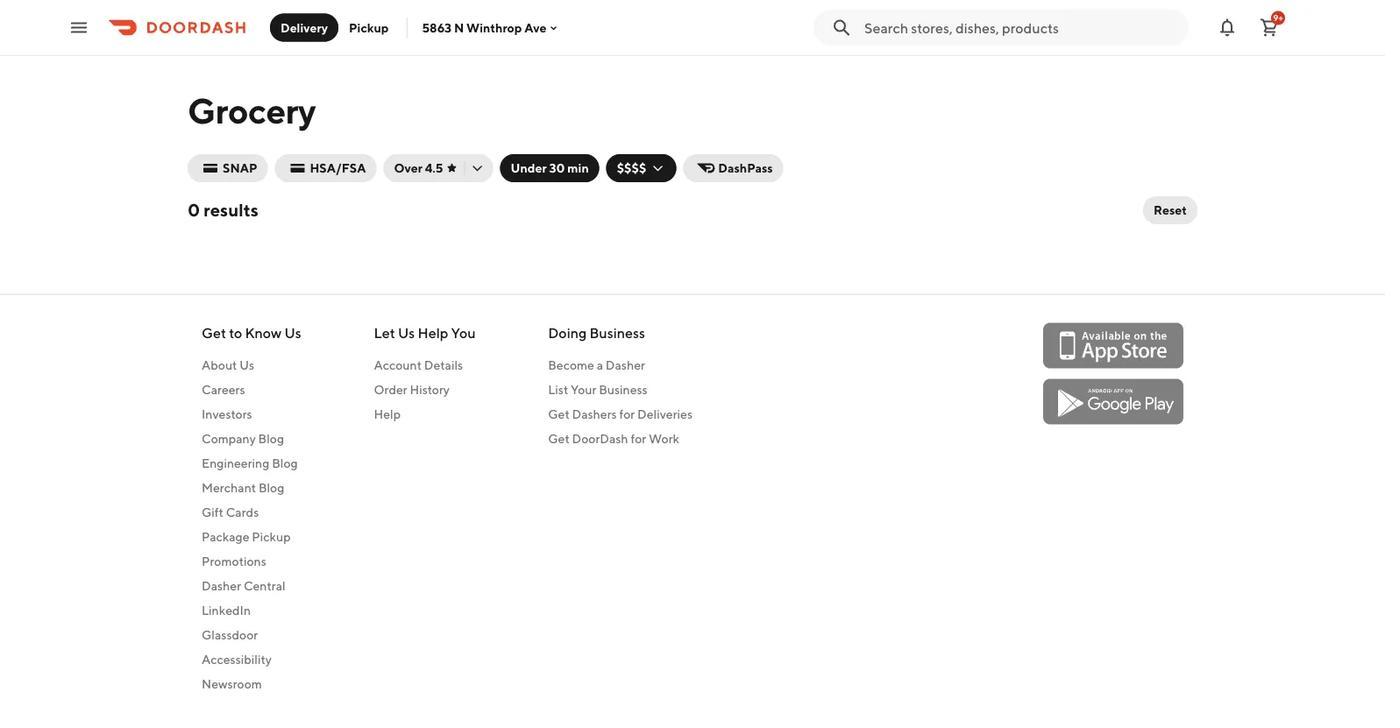 Task type: describe. For each thing, give the bounding box(es) containing it.
let us help you
[[374, 324, 476, 341]]

grocery
[[188, 89, 316, 131]]

doordash
[[572, 431, 628, 446]]

list your business
[[548, 382, 648, 397]]

deliveries
[[638, 407, 693, 421]]

blog for company blog
[[258, 431, 284, 446]]

cards
[[226, 505, 259, 519]]

company blog link
[[202, 430, 301, 447]]

notification bell image
[[1217, 17, 1238, 38]]

under 30 min
[[511, 161, 589, 175]]

become a dasher link
[[548, 356, 693, 374]]

1 horizontal spatial help
[[418, 324, 448, 341]]

Store search: begin typing to search for stores available on DoorDash text field
[[865, 18, 1179, 37]]

about us link
[[202, 356, 301, 374]]

careers
[[202, 382, 245, 397]]

accessibility
[[202, 652, 272, 667]]

package pickup
[[202, 529, 291, 544]]

order history link
[[374, 381, 476, 398]]

company
[[202, 431, 256, 446]]

dashpass
[[719, 161, 773, 175]]

pickup inside button
[[349, 20, 389, 35]]

us for about us
[[240, 358, 254, 372]]

your
[[571, 382, 597, 397]]

snap
[[223, 161, 257, 175]]

accessibility link
[[202, 651, 301, 668]]

details
[[424, 358, 463, 372]]

reset button
[[1144, 196, 1198, 225]]

$$$$
[[617, 161, 647, 175]]

delivery button
[[270, 14, 339, 42]]

dashpass button
[[683, 154, 784, 182]]

for for dashers
[[620, 407, 635, 421]]

a
[[597, 358, 603, 372]]

under 30 min button
[[500, 154, 600, 182]]

1 items, open order cart image
[[1259, 17, 1280, 38]]

$$$$ button
[[607, 154, 676, 182]]

doing
[[548, 324, 587, 341]]

1 vertical spatial dasher
[[202, 579, 241, 593]]

1 horizontal spatial us
[[285, 324, 301, 341]]

5863
[[422, 20, 452, 35]]

central
[[244, 579, 286, 593]]

open menu image
[[68, 17, 89, 38]]

blog for engineering blog
[[272, 456, 298, 470]]

engineering
[[202, 456, 270, 470]]

for for doordash
[[631, 431, 647, 446]]

newsroom link
[[202, 676, 301, 693]]

get dashers for deliveries
[[548, 407, 693, 421]]

snap button
[[188, 154, 268, 182]]

promotions link
[[202, 553, 301, 570]]

30
[[549, 161, 565, 175]]

investors link
[[202, 405, 301, 423]]

gift
[[202, 505, 224, 519]]

order
[[374, 382, 408, 397]]

get to know us
[[202, 324, 301, 341]]

min
[[568, 161, 589, 175]]

package
[[202, 529, 250, 544]]

list
[[548, 382, 568, 397]]

glassdoor
[[202, 628, 258, 642]]

company blog
[[202, 431, 284, 446]]

account details link
[[374, 356, 476, 374]]

about us
[[202, 358, 254, 372]]

0
[[188, 200, 200, 221]]

merchant blog link
[[202, 479, 301, 497]]

work
[[649, 431, 680, 446]]

merchant blog
[[202, 480, 284, 495]]

get doordash for work
[[548, 431, 680, 446]]

hsa/fsa button
[[275, 154, 377, 182]]

package pickup link
[[202, 528, 301, 546]]

over 4.5 button
[[384, 154, 493, 182]]

doing business
[[548, 324, 645, 341]]

ave
[[525, 20, 547, 35]]



Task type: vqa. For each thing, say whether or not it's contained in the screenshot.
the 0
yes



Task type: locate. For each thing, give the bounding box(es) containing it.
1 vertical spatial help
[[374, 407, 401, 421]]

blog inside "link"
[[272, 456, 298, 470]]

4.5
[[425, 161, 443, 175]]

newsroom
[[202, 677, 262, 691]]

1 vertical spatial pickup
[[252, 529, 291, 544]]

results
[[204, 200, 259, 221]]

get left to
[[202, 324, 226, 341]]

pickup down gift cards link at the left of the page
[[252, 529, 291, 544]]

dasher up list your business link
[[606, 358, 645, 372]]

merchant
[[202, 480, 256, 495]]

over 4.5
[[394, 161, 443, 175]]

0 vertical spatial pickup
[[349, 20, 389, 35]]

2 vertical spatial blog
[[259, 480, 284, 495]]

investors
[[202, 407, 252, 421]]

linkedin link
[[202, 602, 301, 619]]

1 vertical spatial get
[[548, 407, 570, 421]]

5863 n winthrop ave button
[[422, 20, 561, 35]]

get for get doordash for work
[[548, 431, 570, 446]]

hsa/fsa
[[310, 161, 366, 175]]

us inside about us link
[[240, 358, 254, 372]]

help
[[418, 324, 448, 341], [374, 407, 401, 421]]

5863 n winthrop ave
[[422, 20, 547, 35]]

us right let
[[398, 324, 415, 341]]

n
[[454, 20, 464, 35]]

pickup right delivery
[[349, 20, 389, 35]]

1 vertical spatial business
[[599, 382, 648, 397]]

blog
[[258, 431, 284, 446], [272, 456, 298, 470], [259, 480, 284, 495]]

dasher central
[[202, 579, 286, 593]]

0 vertical spatial dasher
[[606, 358, 645, 372]]

0 vertical spatial business
[[590, 324, 645, 341]]

account details
[[374, 358, 463, 372]]

account
[[374, 358, 422, 372]]

0 horizontal spatial pickup
[[252, 529, 291, 544]]

business up become a dasher "link"
[[590, 324, 645, 341]]

help link
[[374, 405, 476, 423]]

pickup button
[[339, 14, 399, 42]]

1 horizontal spatial pickup
[[349, 20, 389, 35]]

9+
[[1274, 13, 1284, 23]]

careers link
[[202, 381, 301, 398]]

blog down company blog link
[[272, 456, 298, 470]]

get doordash for work link
[[548, 430, 693, 447]]

business
[[590, 324, 645, 341], [599, 382, 648, 397]]

for down list your business link
[[620, 407, 635, 421]]

get for get dashers for deliveries
[[548, 407, 570, 421]]

history
[[410, 382, 450, 397]]

blog down the engineering blog "link"
[[259, 480, 284, 495]]

get
[[202, 324, 226, 341], [548, 407, 570, 421], [548, 431, 570, 446]]

1 horizontal spatial dasher
[[606, 358, 645, 372]]

0 vertical spatial get
[[202, 324, 226, 341]]

winthrop
[[467, 20, 522, 35]]

0 horizontal spatial dasher
[[202, 579, 241, 593]]

0 vertical spatial blog
[[258, 431, 284, 446]]

reset
[[1154, 203, 1187, 217]]

0 horizontal spatial help
[[374, 407, 401, 421]]

us for let us help you
[[398, 324, 415, 341]]

1 vertical spatial for
[[631, 431, 647, 446]]

get down list
[[548, 407, 570, 421]]

know
[[245, 324, 282, 341]]

blog down investors link
[[258, 431, 284, 446]]

become
[[548, 358, 595, 372]]

us right know
[[285, 324, 301, 341]]

promotions
[[202, 554, 266, 569]]

engineering blog
[[202, 456, 298, 470]]

0 vertical spatial help
[[418, 324, 448, 341]]

1 vertical spatial blog
[[272, 456, 298, 470]]

dashers
[[572, 407, 617, 421]]

let
[[374, 324, 395, 341]]

dasher up the linkedin
[[202, 579, 241, 593]]

linkedin
[[202, 603, 251, 618]]

get for get to know us
[[202, 324, 226, 341]]

blog for merchant blog
[[259, 480, 284, 495]]

order history
[[374, 382, 450, 397]]

pickup
[[349, 20, 389, 35], [252, 529, 291, 544]]

to
[[229, 324, 242, 341]]

delivery
[[281, 20, 328, 35]]

0 vertical spatial for
[[620, 407, 635, 421]]

gift cards
[[202, 505, 259, 519]]

become a dasher
[[548, 358, 645, 372]]

engineering blog link
[[202, 455, 301, 472]]

help down order
[[374, 407, 401, 421]]

0 horizontal spatial us
[[240, 358, 254, 372]]

9+ button
[[1252, 10, 1287, 45]]

2 horizontal spatial us
[[398, 324, 415, 341]]

for
[[620, 407, 635, 421], [631, 431, 647, 446]]

about
[[202, 358, 237, 372]]

over
[[394, 161, 423, 175]]

dasher
[[606, 358, 645, 372], [202, 579, 241, 593]]

business down become a dasher "link"
[[599, 382, 648, 397]]

get dashers for deliveries link
[[548, 405, 693, 423]]

for left work
[[631, 431, 647, 446]]

under
[[511, 161, 547, 175]]

dasher central link
[[202, 577, 301, 595]]

2 vertical spatial get
[[548, 431, 570, 446]]

glassdoor link
[[202, 626, 301, 644]]

gift cards link
[[202, 504, 301, 521]]

get left doordash
[[548, 431, 570, 446]]

list your business link
[[548, 381, 693, 398]]

us up careers link
[[240, 358, 254, 372]]

you
[[451, 324, 476, 341]]

help left you
[[418, 324, 448, 341]]

0 results
[[188, 200, 259, 221]]



